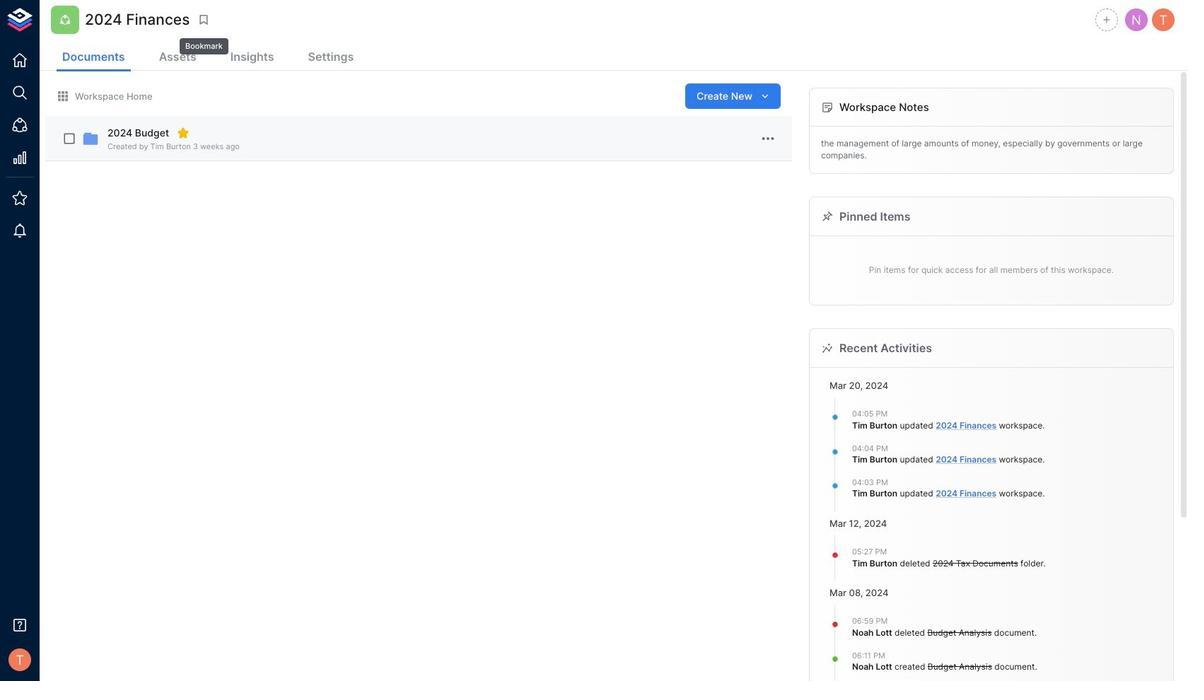 Task type: vqa. For each thing, say whether or not it's contained in the screenshot.
Remove Favorite image
yes



Task type: locate. For each thing, give the bounding box(es) containing it.
remove favorite image
[[177, 127, 190, 139]]

bookmark image
[[198, 13, 210, 26]]

tooltip
[[178, 28, 230, 56]]



